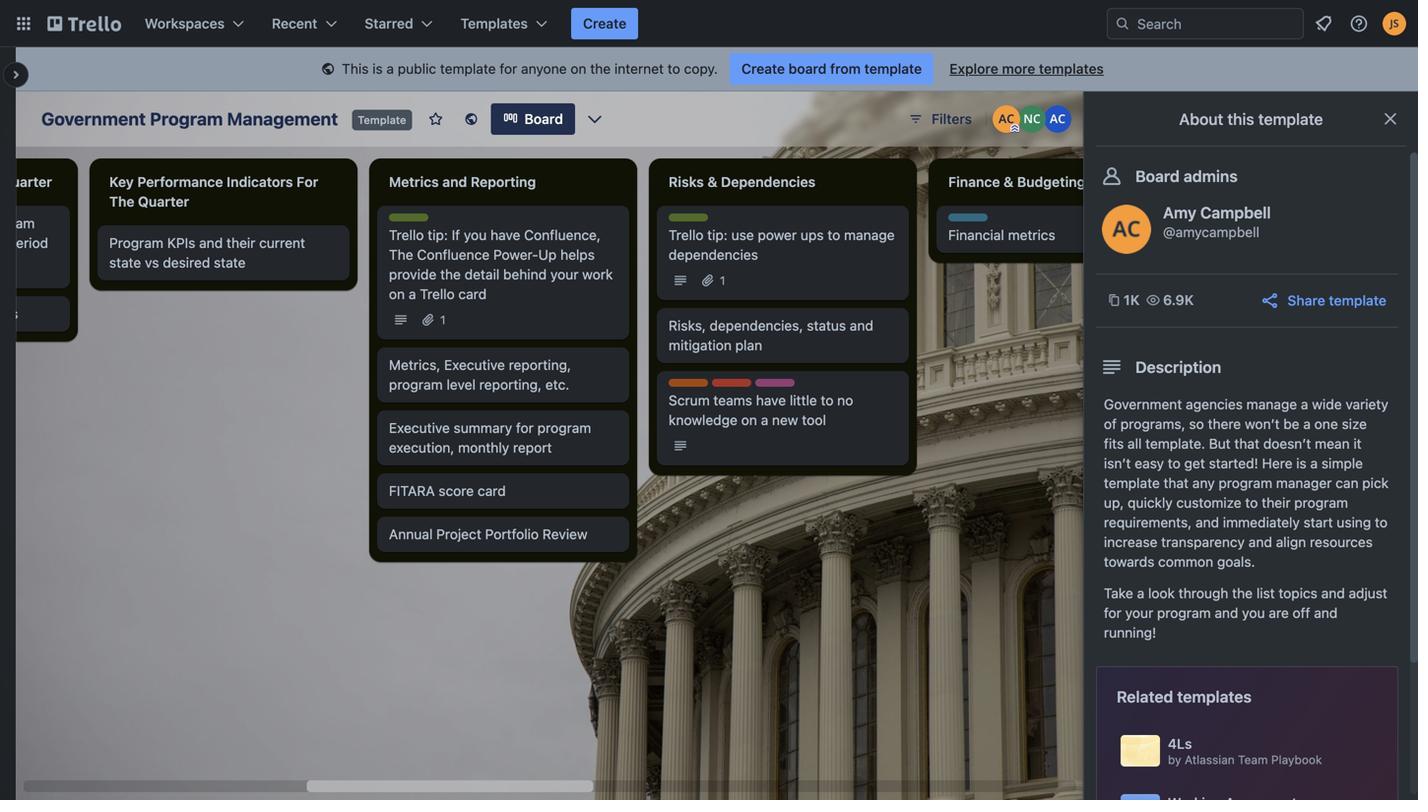 Task type: describe. For each thing, give the bounding box(es) containing it.
align
[[1276, 534, 1306, 550]]

start
[[1304, 515, 1333, 531]]

workspaces button
[[133, 8, 256, 39]]

0 notifications image
[[1312, 12, 1335, 35]]

quarter
[[133, 194, 184, 210]]

1 horizontal spatial amy campbell (amycampbell) image
[[1102, 205, 1151, 254]]

won't
[[1245, 416, 1280, 432]]

a inside "scrum teams have little to no knowledge on a new tool"
[[756, 412, 763, 428]]

1 for dependencies,
[[715, 274, 720, 288]]

trello tip trello tip: if you have confluence, the confluence power-up helps provide the detail behind your work on a trello card
[[384, 215, 608, 302]]

color: pink, title: "additional resources needed" element
[[750, 379, 790, 387]]

on for anyone
[[571, 61, 586, 77]]

score
[[434, 483, 469, 499]]

board for board
[[524, 111, 563, 127]]

finance for finance financial metrics
[[943, 215, 988, 228]]

board for board admins
[[1135, 167, 1180, 186]]

and inside risks, dependencies, status and mitigation plan
[[845, 318, 868, 334]]

templates
[[461, 15, 528, 32]]

create for create board from template
[[741, 61, 785, 77]]

customize
[[1176, 495, 1241, 511]]

color: lime, title: "trello tip" element for trello tip: use power ups to manage dependencies
[[664, 214, 717, 228]]

to up the immediately
[[1245, 495, 1258, 511]]

a up manager
[[1310, 455, 1318, 472]]

priority
[[707, 380, 749, 394]]

look
[[1148, 585, 1175, 602]]

current
[[254, 235, 300, 251]]

any
[[1192, 475, 1215, 491]]

tool
[[797, 412, 821, 428]]

use
[[726, 227, 749, 243]]

template inside government agencies manage a wide variety of programs, so there won't be a one size fits all template. but that doesn't mean it isn't easy to get started!  here is a simple template that any program manager can pick up, quickly customize to their program requirements, and immediately start using to increase transparency and align resources towards common goals.
[[1104, 475, 1160, 491]]

Search field
[[1131, 9, 1303, 38]]

1k
[[1124, 292, 1140, 308]]

program up start
[[1294, 495, 1348, 511]]

status
[[802, 318, 841, 334]]

trello up the dependencies
[[664, 227, 699, 243]]

agencies
[[1186, 396, 1243, 413]]

kpis
[[162, 235, 190, 251]]

adjust
[[1349, 585, 1387, 602]]

trello up provide
[[384, 227, 419, 243]]

john smith (johnsmith38824343) image
[[1383, 12, 1406, 35]]

performance
[[132, 174, 218, 190]]

report
[[508, 440, 547, 456]]

this
[[1227, 110, 1254, 129]]

create button
[[571, 8, 638, 39]]

this is a public template for anyone on the internet to copy.
[[342, 61, 718, 77]]

1 vertical spatial templates
[[1177, 688, 1252, 707]]

metrics, executive reporting, program level reporting, etc.
[[384, 357, 566, 393]]

sm image
[[318, 60, 338, 80]]

1 horizontal spatial the
[[590, 61, 611, 77]]

annual
[[384, 526, 428, 543]]

there
[[1208, 416, 1241, 432]]

amy
[[1163, 203, 1196, 222]]

Metrics and Reporting text field
[[372, 166, 624, 198]]

starred button
[[353, 8, 445, 39]]

a inside the take a look through the list topics and adjust for your program and you are off and running!
[[1137, 585, 1144, 602]]

risks & dependencies
[[664, 174, 811, 190]]

executive inside executive summary for program execution, monthly report
[[384, 420, 445, 436]]

key performance indicators for the quarter
[[104, 174, 313, 210]]

etc.
[[540, 377, 564, 393]]

about
[[1179, 110, 1223, 129]]

government program management
[[41, 108, 338, 129]]

detail
[[460, 266, 495, 283]]

recent button
[[260, 8, 349, 39]]

manage inside government agencies manage a wide variety of programs, so there won't be a one size fits all template. but that doesn't mean it isn't easy to get started!  here is a simple template that any program manager can pick up, quickly customize to their program requirements, and immediately start using to increase transparency and align resources towards common goals.
[[1246, 396, 1297, 413]]

knowledge
[[664, 412, 733, 428]]

common
[[1158, 554, 1213, 570]]

from
[[830, 61, 861, 77]]

& for finance
[[999, 174, 1009, 190]]

anyone
[[521, 61, 567, 77]]

power
[[753, 227, 792, 243]]

government for government program management
[[41, 108, 146, 129]]

@amycampbell
[[1163, 224, 1259, 240]]

to inside trello tip trello tip: use power ups to manage dependencies
[[823, 227, 835, 243]]

0 horizontal spatial that
[[1164, 475, 1189, 491]]

amy campbell @amycampbell
[[1163, 203, 1271, 240]]

no
[[832, 392, 848, 409]]

tip: for if
[[423, 227, 443, 243]]

all
[[1128, 436, 1142, 452]]

budgeting
[[1012, 174, 1081, 190]]

on for knowledge
[[736, 412, 752, 428]]

open information menu image
[[1349, 14, 1369, 33]]

take a look through the list topics and adjust for your program and you are off and running!
[[1104, 585, 1387, 641]]

search image
[[1115, 16, 1131, 32]]

up
[[533, 247, 552, 263]]

starred
[[365, 15, 413, 32]]

for inside the take a look through the list topics and adjust for your program and you are off and running!
[[1104, 605, 1122, 621]]

tip for if
[[419, 215, 437, 228]]

running!
[[1104, 625, 1156, 641]]

desired
[[158, 255, 205, 271]]

and down customize
[[1196, 515, 1219, 531]]

2 state from the left
[[209, 255, 241, 271]]

executive inside metrics, executive reporting, program level reporting, etc.
[[439, 357, 500, 373]]

and right off
[[1314, 605, 1338, 621]]

trello tip: if you have confluence, the confluence power-up helps provide the detail behind your work on a trello card link
[[384, 226, 613, 304]]

a inside trello tip trello tip: if you have confluence, the confluence power-up helps provide the detail behind your work on a trello card
[[404, 286, 411, 302]]

simple
[[1322, 455, 1363, 472]]

template right from
[[864, 61, 922, 77]]

explore more templates link
[[938, 53, 1116, 85]]

you inside the take a look through the list topics and adjust for your program and you are off and running!
[[1242, 605, 1265, 621]]

color: sky, title: "finance" element
[[943, 214, 988, 228]]

risks, dependencies, status and mitigation plan link
[[664, 316, 892, 356]]

trello tip trello tip: use power ups to manage dependencies
[[664, 215, 890, 263]]

and down 'through'
[[1215, 605, 1238, 621]]

description
[[1135, 358, 1221, 377]]

share template
[[1288, 292, 1387, 309]]

1 state from the left
[[104, 255, 136, 271]]

trello down metrics
[[384, 215, 416, 228]]

for inside executive summary for program execution, monthly report
[[511, 420, 529, 436]]

campbell
[[1200, 203, 1271, 222]]

program inside the take a look through the list topics and adjust for your program and you are off and running!
[[1157, 605, 1211, 621]]

to down template. on the right bottom of page
[[1168, 455, 1181, 472]]

vs
[[140, 255, 154, 271]]

4ls
[[1168, 736, 1192, 752]]

0 vertical spatial for
[[500, 61, 517, 77]]

more
[[1002, 61, 1035, 77]]

metrics
[[384, 174, 434, 190]]

annual project portfolio review
[[384, 526, 583, 543]]

a left public
[[386, 61, 394, 77]]

wide
[[1312, 396, 1342, 413]]

their inside program kpis and their current state vs desired state
[[222, 235, 250, 251]]

finance & budgeting
[[943, 174, 1081, 190]]

to inside "scrum teams have little to no knowledge on a new tool"
[[816, 392, 829, 409]]

template right this
[[1258, 110, 1323, 129]]

your inside the take a look through the list topics and adjust for your program and you are off and running!
[[1125, 605, 1153, 621]]

be
[[1283, 416, 1300, 432]]

manage inside trello tip trello tip: use power ups to manage dependencies
[[839, 227, 890, 243]]

the inside trello tip trello tip: if you have confluence, the confluence power-up helps provide the detail behind your work on a trello card
[[384, 247, 408, 263]]

fits
[[1104, 436, 1124, 452]]

scrum teams have little to no knowledge on a new tool link
[[664, 391, 892, 430]]

here
[[1262, 455, 1293, 472]]

manager
[[1276, 475, 1332, 491]]

star or unstar board image
[[428, 111, 444, 127]]

mean
[[1315, 436, 1350, 452]]

team
[[1238, 753, 1268, 767]]

of
[[1104, 416, 1117, 432]]

through
[[1179, 585, 1228, 602]]

helps
[[555, 247, 590, 263]]

0 horizontal spatial is
[[372, 61, 383, 77]]

6.9k
[[1163, 292, 1194, 308]]

Finance & Budgeting text field
[[932, 166, 1184, 198]]

trello down risks
[[664, 215, 695, 228]]

risks,
[[664, 318, 701, 334]]

board link
[[491, 103, 575, 135]]

scrum teams have little to no knowledge on a new tool
[[664, 392, 848, 428]]



Task type: vqa. For each thing, say whether or not it's contained in the screenshot.
the 'instructions.'
no



Task type: locate. For each thing, give the bounding box(es) containing it.
color: lime, title: "trello tip" element down metrics
[[384, 214, 437, 228]]

government up programs,
[[1104, 396, 1182, 413]]

government up key
[[41, 108, 146, 129]]

executive up execution,
[[384, 420, 445, 436]]

have up 'power-'
[[486, 227, 515, 243]]

for down take in the right bottom of the page
[[1104, 605, 1122, 621]]

on inside trello tip trello tip: if you have confluence, the confluence power-up helps provide the detail behind your work on a trello card
[[384, 286, 400, 302]]

1 horizontal spatial tip:
[[702, 227, 723, 243]]

color: lime, title: "trello tip" element up the dependencies
[[664, 214, 717, 228]]

0 horizontal spatial 1
[[435, 313, 441, 327]]

financial metrics link
[[943, 226, 1172, 245]]

create up internet
[[583, 15, 626, 32]]

1 horizontal spatial create
[[741, 61, 785, 77]]

primary element
[[0, 0, 1418, 47]]

0 horizontal spatial state
[[104, 255, 136, 271]]

program down 'through'
[[1157, 605, 1211, 621]]

their up the immediately
[[1262, 495, 1291, 511]]

1 vertical spatial reporting,
[[474, 377, 537, 393]]

amy campbell (amycampbell) image left the amy campbell (amycampbell26) icon
[[993, 105, 1020, 133]]

create left the board
[[741, 61, 785, 77]]

1 vertical spatial government
[[1104, 396, 1182, 413]]

2 finance from the top
[[943, 215, 988, 228]]

2 vertical spatial the
[[1232, 585, 1253, 602]]

1 horizontal spatial that
[[1234, 436, 1260, 452]]

0 horizontal spatial board
[[524, 111, 563, 127]]

atlassian
[[1185, 753, 1235, 767]]

provide
[[384, 266, 432, 283]]

power-
[[488, 247, 533, 263]]

& inside text box
[[999, 174, 1009, 190]]

government inside board name text field
[[41, 108, 146, 129]]

color: red, title: "priority" element
[[707, 379, 749, 394]]

tip: left if on the top of the page
[[423, 227, 443, 243]]

1 vertical spatial their
[[1262, 495, 1291, 511]]

Board name text field
[[32, 103, 348, 135]]

tip inside trello tip trello tip: if you have confluence, the confluence power-up helps provide the detail behind your work on a trello card
[[419, 215, 437, 228]]

isn't
[[1104, 455, 1131, 472]]

2 vertical spatial on
[[736, 412, 752, 428]]

tip: inside trello tip trello tip: use power ups to manage dependencies
[[702, 227, 723, 243]]

0 horizontal spatial your
[[546, 266, 574, 283]]

1 horizontal spatial their
[[1262, 495, 1291, 511]]

card right "score"
[[473, 483, 501, 499]]

recent
[[272, 15, 317, 32]]

you down list
[[1242, 605, 1265, 621]]

2 & from the left
[[999, 174, 1009, 190]]

size
[[1342, 416, 1367, 432]]

program inside executive summary for program execution, monthly report
[[532, 420, 586, 436]]

1 horizontal spatial state
[[209, 255, 241, 271]]

finance inside finance & budgeting text box
[[943, 174, 995, 190]]

1 tip: from the left
[[423, 227, 443, 243]]

one
[[1314, 416, 1338, 432]]

to
[[668, 61, 680, 77], [823, 227, 835, 243], [816, 392, 829, 409], [1168, 455, 1181, 472], [1245, 495, 1258, 511], [1375, 515, 1388, 531]]

a down provide
[[404, 286, 411, 302]]

0 vertical spatial you
[[459, 227, 482, 243]]

manage right ups
[[839, 227, 890, 243]]

2 horizontal spatial on
[[736, 412, 752, 428]]

little
[[785, 392, 812, 409]]

tip left the use
[[699, 215, 717, 228]]

is right this
[[372, 61, 383, 77]]

tip: for use
[[702, 227, 723, 243]]

finance for finance & budgeting
[[943, 174, 995, 190]]

resources
[[1310, 534, 1373, 550]]

towards
[[1104, 554, 1154, 570]]

color: lime, title: "trello tip" element for trello tip: if you have confluence, the confluence power-up helps provide the detail behind your work on a trello card
[[384, 214, 437, 228]]

1 vertical spatial for
[[511, 420, 529, 436]]

1 vertical spatial 1
[[435, 313, 441, 327]]

1 vertical spatial amy campbell (amycampbell) image
[[1102, 205, 1151, 254]]

for up report
[[511, 420, 529, 436]]

pick
[[1362, 475, 1389, 491]]

1
[[715, 274, 720, 288], [435, 313, 441, 327]]

1 horizontal spatial is
[[1296, 455, 1307, 472]]

1 horizontal spatial your
[[1125, 605, 1153, 621]]

this member is an admin of this board. image
[[1010, 124, 1019, 133]]

1 vertical spatial manage
[[1246, 396, 1297, 413]]

1 color: lime, title: "trello tip" element from the left
[[384, 214, 437, 228]]

1 horizontal spatial board
[[1135, 167, 1180, 186]]

program inside metrics, executive reporting, program level reporting, etc.
[[384, 377, 438, 393]]

the left internet
[[590, 61, 611, 77]]

easy
[[1135, 455, 1164, 472]]

back to home image
[[47, 8, 121, 39]]

1 vertical spatial executive
[[384, 420, 445, 436]]

for left anyone
[[500, 61, 517, 77]]

trello down provide
[[415, 286, 450, 302]]

government for government agencies manage a wide variety of programs, so there won't be a one size fits all template. but that doesn't mean it isn't easy to get started!  here is a simple template that any program manager can pick up, quickly customize to their program requirements, and immediately start using to increase transparency and align resources towards common goals.
[[1104, 396, 1182, 413]]

program
[[150, 108, 223, 129], [104, 235, 159, 251]]

& inside text box
[[703, 174, 712, 190]]

template right share
[[1329, 292, 1387, 309]]

0 horizontal spatial the
[[104, 194, 130, 210]]

0 horizontal spatial on
[[384, 286, 400, 302]]

program down metrics, on the left top of page
[[384, 377, 438, 393]]

explore
[[950, 61, 998, 77]]

and right status
[[845, 318, 868, 334]]

1 vertical spatial the
[[384, 247, 408, 263]]

template
[[358, 114, 406, 127]]

execution,
[[384, 440, 449, 456]]

program down started!
[[1219, 475, 1272, 491]]

and inside program kpis and their current state vs desired state
[[194, 235, 218, 251]]

finance down finance & budgeting
[[943, 215, 988, 228]]

2 tip: from the left
[[702, 227, 723, 243]]

the up provide
[[384, 247, 408, 263]]

1 horizontal spatial 1
[[715, 274, 720, 288]]

board admins
[[1135, 167, 1238, 186]]

1 vertical spatial board
[[1135, 167, 1180, 186]]

0 horizontal spatial you
[[459, 227, 482, 243]]

0 vertical spatial finance
[[943, 174, 995, 190]]

0 vertical spatial the
[[590, 61, 611, 77]]

tip for use
[[699, 215, 717, 228]]

confluence,
[[519, 227, 596, 243]]

0 vertical spatial executive
[[439, 357, 500, 373]]

can
[[1336, 475, 1359, 491]]

tip left if on the top of the page
[[419, 215, 437, 228]]

card inside trello tip trello tip: if you have confluence, the confluence power-up helps provide the detail behind your work on a trello card
[[453, 286, 482, 302]]

key
[[104, 174, 129, 190]]

to left copy.
[[668, 61, 680, 77]]

1 vertical spatial finance
[[943, 215, 988, 228]]

2 vertical spatial for
[[1104, 605, 1122, 621]]

and right kpis
[[194, 235, 218, 251]]

you right if on the top of the page
[[459, 227, 482, 243]]

is inside government agencies manage a wide variety of programs, so there won't be a one size fits all template. but that doesn't mean it isn't easy to get started!  here is a simple template that any program manager can pick up, quickly customize to their program requirements, and immediately start using to increase transparency and align resources towards common goals.
[[1296, 455, 1307, 472]]

1 vertical spatial card
[[473, 483, 501, 499]]

0 vertical spatial templates
[[1039, 61, 1104, 77]]

and left adjust
[[1321, 585, 1345, 602]]

get
[[1184, 455, 1205, 472]]

tip inside trello tip trello tip: use power ups to manage dependencies
[[699, 215, 717, 228]]

1 vertical spatial create
[[741, 61, 785, 77]]

you
[[459, 227, 482, 243], [1242, 605, 1265, 621]]

card down detail
[[453, 286, 482, 302]]

reporting, left etc.
[[474, 377, 537, 393]]

program up report
[[532, 420, 586, 436]]

tip: inside trello tip trello tip: if you have confluence, the confluence power-up helps provide the detail behind your work on a trello card
[[423, 227, 443, 243]]

copy.
[[684, 61, 718, 77]]

0 horizontal spatial manage
[[839, 227, 890, 243]]

their inside government agencies manage a wide variety of programs, so there won't be a one size fits all template. but that doesn't mean it isn't easy to get started!  here is a simple template that any program manager can pick up, quickly customize to their program requirements, and immediately start using to increase transparency and align resources towards common goals.
[[1262, 495, 1291, 511]]

1 vertical spatial on
[[384, 286, 400, 302]]

work
[[577, 266, 608, 283]]

the inside key performance indicators for the quarter
[[104, 194, 130, 210]]

reporting, up etc.
[[504, 357, 566, 373]]

finance up the color: sky, title: "finance" "element"
[[943, 174, 995, 190]]

0 vertical spatial board
[[524, 111, 563, 127]]

programs,
[[1120, 416, 1185, 432]]

program up performance
[[150, 108, 223, 129]]

the down confluence at left
[[435, 266, 456, 283]]

program
[[384, 377, 438, 393], [532, 420, 586, 436], [1219, 475, 1272, 491], [1294, 495, 1348, 511], [1157, 605, 1211, 621]]

amy campbell (amycampbell26) image
[[1044, 105, 1071, 133]]

project
[[431, 526, 476, 543]]

scrum
[[664, 392, 705, 409]]

a left the new
[[756, 412, 763, 428]]

and right metrics
[[437, 174, 462, 190]]

0 vertical spatial create
[[583, 15, 626, 32]]

management
[[227, 108, 338, 129]]

1 down the dependencies
[[715, 274, 720, 288]]

0 vertical spatial your
[[546, 266, 574, 283]]

about this template
[[1179, 110, 1323, 129]]

a
[[386, 61, 394, 77], [404, 286, 411, 302], [1301, 396, 1308, 413], [756, 412, 763, 428], [1303, 416, 1311, 432], [1310, 455, 1318, 472], [1137, 585, 1144, 602]]

& for risks
[[703, 174, 712, 190]]

0 vertical spatial amy campbell (amycampbell) image
[[993, 105, 1020, 133]]

0 vertical spatial on
[[571, 61, 586, 77]]

1 horizontal spatial you
[[1242, 605, 1265, 621]]

0 horizontal spatial templates
[[1039, 61, 1104, 77]]

0 horizontal spatial color: lime, title: "trello tip" element
[[384, 214, 437, 228]]

templates up the amy campbell (amycampbell26) icon
[[1039, 61, 1104, 77]]

1 vertical spatial your
[[1125, 605, 1153, 621]]

0 horizontal spatial their
[[222, 235, 250, 251]]

trello
[[384, 215, 416, 228], [664, 215, 695, 228], [384, 227, 419, 243], [664, 227, 699, 243], [415, 286, 450, 302]]

and inside metrics and reporting text field
[[437, 174, 462, 190]]

0 vertical spatial is
[[372, 61, 383, 77]]

on right anyone
[[571, 61, 586, 77]]

nicole cvitanovic (nicolecvitanovic) image
[[1018, 105, 1046, 133]]

template down isn't
[[1104, 475, 1160, 491]]

your up running!
[[1125, 605, 1153, 621]]

government
[[41, 108, 146, 129], [1104, 396, 1182, 413]]

on down provide
[[384, 286, 400, 302]]

on down teams
[[736, 412, 752, 428]]

the left list
[[1232, 585, 1253, 602]]

related
[[1117, 688, 1173, 707]]

executive summary for program execution, monthly report link
[[384, 419, 613, 458]]

0 horizontal spatial have
[[486, 227, 515, 243]]

1 tip from the left
[[419, 215, 437, 228]]

card
[[453, 286, 482, 302], [473, 483, 501, 499]]

Risks & Dependencies text field
[[652, 166, 904, 198]]

1 finance from the top
[[943, 174, 995, 190]]

1 up metrics, on the left top of page
[[435, 313, 441, 327]]

template inside button
[[1329, 292, 1387, 309]]

that up started!
[[1234, 436, 1260, 452]]

have down color: pink, title: "additional resources needed" element
[[751, 392, 781, 409]]

it
[[664, 380, 675, 394]]

1 & from the left
[[703, 174, 712, 190]]

executive up level
[[439, 357, 500, 373]]

and
[[437, 174, 462, 190], [194, 235, 218, 251], [845, 318, 868, 334], [1196, 515, 1219, 531], [1249, 534, 1272, 550], [1321, 585, 1345, 602], [1215, 605, 1238, 621], [1314, 605, 1338, 621]]

new
[[767, 412, 793, 428]]

have inside "scrum teams have little to no knowledge on a new tool"
[[751, 392, 781, 409]]

2 horizontal spatial the
[[1232, 585, 1253, 602]]

0 vertical spatial have
[[486, 227, 515, 243]]

to right using
[[1375, 515, 1388, 531]]

and down the immediately
[[1249, 534, 1272, 550]]

but
[[1209, 436, 1231, 452]]

program inside board name text field
[[150, 108, 223, 129]]

is
[[372, 61, 383, 77], [1296, 455, 1307, 472]]

0 horizontal spatial &
[[703, 174, 712, 190]]

1 vertical spatial that
[[1164, 475, 1189, 491]]

indicators
[[222, 174, 288, 190]]

1 horizontal spatial on
[[571, 61, 586, 77]]

board inside board link
[[524, 111, 563, 127]]

1 vertical spatial have
[[751, 392, 781, 409]]

& right risks
[[703, 174, 712, 190]]

1 horizontal spatial tip
[[699, 215, 717, 228]]

0 horizontal spatial government
[[41, 108, 146, 129]]

to right ups
[[823, 227, 835, 243]]

a right be
[[1303, 416, 1311, 432]]

0 vertical spatial card
[[453, 286, 482, 302]]

that down get
[[1164, 475, 1189, 491]]

state right desired
[[209, 255, 241, 271]]

a left look
[[1137, 585, 1144, 602]]

summary
[[449, 420, 507, 436]]

teams
[[709, 392, 747, 409]]

board up amy
[[1135, 167, 1180, 186]]

template
[[440, 61, 496, 77], [864, 61, 922, 77], [1258, 110, 1323, 129], [1329, 292, 1387, 309], [1104, 475, 1160, 491]]

program up vs
[[104, 235, 159, 251]]

off
[[1293, 605, 1310, 621]]

finance inside finance financial metrics
[[943, 215, 988, 228]]

template.
[[1145, 436, 1205, 452]]

4ls by atlassian team playbook
[[1168, 736, 1322, 767]]

0 vertical spatial reporting,
[[504, 357, 566, 373]]

amy campbell (amycampbell) image
[[993, 105, 1020, 133], [1102, 205, 1151, 254]]

list
[[1256, 585, 1275, 602]]

1 for executive
[[435, 313, 441, 327]]

state left vs
[[104, 255, 136, 271]]

public image
[[463, 111, 479, 127]]

customize views image
[[585, 109, 604, 129]]

0 horizontal spatial tip:
[[423, 227, 443, 243]]

0 vertical spatial government
[[41, 108, 146, 129]]

program kpis and their current state vs desired state
[[104, 235, 300, 271]]

1 horizontal spatial color: lime, title: "trello tip" element
[[664, 214, 717, 228]]

share template button
[[1260, 291, 1387, 311]]

it
[[1353, 436, 1362, 452]]

0 horizontal spatial the
[[435, 266, 456, 283]]

requirements,
[[1104, 515, 1192, 531]]

share
[[1288, 292, 1325, 309]]

1 vertical spatial program
[[104, 235, 159, 251]]

create inside button
[[583, 15, 626, 32]]

0 vertical spatial that
[[1234, 436, 1260, 452]]

1 horizontal spatial &
[[999, 174, 1009, 190]]

have inside trello tip trello tip: if you have confluence, the confluence power-up helps provide the detail behind your work on a trello card
[[486, 227, 515, 243]]

to left no
[[816, 392, 829, 409]]

level
[[442, 377, 471, 393]]

1 vertical spatial the
[[435, 266, 456, 283]]

0 vertical spatial their
[[222, 235, 250, 251]]

None text field
[[0, 166, 65, 198]]

fitara
[[384, 483, 430, 499]]

0 vertical spatial 1
[[715, 274, 720, 288]]

your inside trello tip trello tip: if you have confluence, the confluence power-up helps provide the detail behind your work on a trello card
[[546, 266, 574, 283]]

& left budgeting
[[999, 174, 1009, 190]]

1 horizontal spatial manage
[[1246, 396, 1297, 413]]

up,
[[1104, 495, 1124, 511]]

metrics, executive reporting, program level reporting, etc. link
[[384, 356, 613, 395]]

board
[[524, 111, 563, 127], [1135, 167, 1180, 186]]

the inside the take a look through the list topics and adjust for your program and you are off and running!
[[1232, 585, 1253, 602]]

started!
[[1209, 455, 1258, 472]]

behind
[[498, 266, 542, 283]]

amy campbell (amycampbell) image left amy
[[1102, 205, 1151, 254]]

1 horizontal spatial have
[[751, 392, 781, 409]]

tip: up the dependencies
[[702, 227, 723, 243]]

2 color: lime, title: "trello tip" element from the left
[[664, 214, 717, 228]]

playbook
[[1271, 753, 1322, 767]]

1 horizontal spatial government
[[1104, 396, 1182, 413]]

the down key
[[104, 194, 130, 210]]

0 vertical spatial manage
[[839, 227, 890, 243]]

0 horizontal spatial create
[[583, 15, 626, 32]]

color: orange, title: "it" element
[[664, 379, 703, 394]]

program inside program kpis and their current state vs desired state
[[104, 235, 159, 251]]

&
[[703, 174, 712, 190], [999, 174, 1009, 190]]

0 horizontal spatial amy campbell (amycampbell) image
[[993, 105, 1020, 133]]

create board from template link
[[730, 53, 934, 85]]

amy campbell link
[[1163, 203, 1271, 222]]

board down anyone
[[524, 111, 563, 127]]

executive
[[439, 357, 500, 373], [384, 420, 445, 436]]

is up manager
[[1296, 455, 1307, 472]]

your
[[546, 266, 574, 283], [1125, 605, 1153, 621]]

a left wide at the right of the page
[[1301, 396, 1308, 413]]

you inside trello tip trello tip: if you have confluence, the confluence power-up helps provide the detail behind your work on a trello card
[[459, 227, 482, 243]]

on inside "scrum teams have little to no knowledge on a new tool"
[[736, 412, 752, 428]]

1 vertical spatial you
[[1242, 605, 1265, 621]]

color: lime, title: "trello tip" element
[[384, 214, 437, 228], [664, 214, 717, 228]]

manage up won't
[[1246, 396, 1297, 413]]

2 tip from the left
[[699, 215, 717, 228]]

1 vertical spatial is
[[1296, 455, 1307, 472]]

ups
[[796, 227, 819, 243]]

1 horizontal spatial templates
[[1177, 688, 1252, 707]]

their left the current
[[222, 235, 250, 251]]

create for create
[[583, 15, 626, 32]]

templates up 4ls
[[1177, 688, 1252, 707]]

government inside government agencies manage a wide variety of programs, so there won't be a one size fits all template. but that doesn't mean it isn't easy to get started!  here is a simple template that any program manager can pick up, quickly customize to their program requirements, and immediately start using to increase transparency and align resources towards common goals.
[[1104, 396, 1182, 413]]

the inside trello tip trello tip: if you have confluence, the confluence power-up helps provide the detail behind your work on a trello card
[[435, 266, 456, 283]]

Key Performance Indicators For The Quarter text field
[[93, 166, 345, 218]]

admins
[[1184, 167, 1238, 186]]

0 horizontal spatial tip
[[419, 215, 437, 228]]

dependencies
[[716, 174, 811, 190]]

1 horizontal spatial the
[[384, 247, 408, 263]]

public
[[398, 61, 436, 77]]

risks, dependencies, status and mitigation plan
[[664, 318, 868, 354]]

template up public icon
[[440, 61, 496, 77]]

0 vertical spatial program
[[150, 108, 223, 129]]

0 vertical spatial the
[[104, 194, 130, 210]]

your down helps
[[546, 266, 574, 283]]



